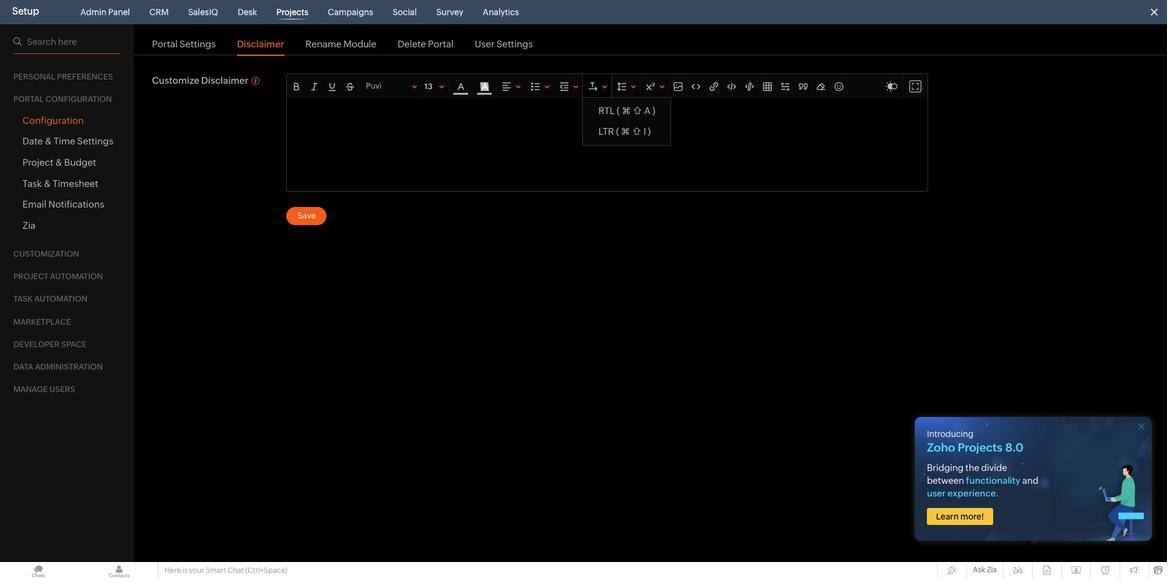 Task type: locate. For each thing, give the bounding box(es) containing it.
zia
[[987, 566, 997, 575]]

analytics link
[[478, 0, 524, 24]]

ask zia
[[973, 566, 997, 575]]

admin
[[80, 7, 107, 17]]

chats image
[[0, 563, 77, 580]]

salesiq
[[188, 7, 218, 17]]

campaigns link
[[323, 0, 378, 24]]

desk link
[[233, 0, 262, 24]]

ask
[[973, 566, 985, 575]]

panel
[[108, 7, 130, 17]]

survey
[[436, 7, 463, 17]]

crm
[[149, 7, 169, 17]]

your
[[189, 567, 204, 576]]

desk
[[238, 7, 257, 17]]

setup
[[12, 5, 39, 17]]

contacts image
[[81, 563, 157, 580]]

social
[[393, 7, 417, 17]]

here
[[165, 567, 181, 576]]

projects
[[276, 7, 308, 17]]



Task type: vqa. For each thing, say whether or not it's contained in the screenshot.
Customers
no



Task type: describe. For each thing, give the bounding box(es) containing it.
crm link
[[145, 0, 173, 24]]

smart
[[206, 567, 226, 576]]

analytics
[[483, 7, 519, 17]]

is
[[182, 567, 188, 576]]

chat
[[228, 567, 244, 576]]

social link
[[388, 0, 422, 24]]

here is your smart chat (ctrl+space)
[[165, 567, 287, 576]]

(ctrl+space)
[[245, 567, 287, 576]]

admin panel link
[[76, 0, 135, 24]]

survey link
[[431, 0, 468, 24]]

projects link
[[272, 0, 313, 24]]

admin panel
[[80, 7, 130, 17]]

salesiq link
[[183, 0, 223, 24]]

campaigns
[[328, 7, 373, 17]]



